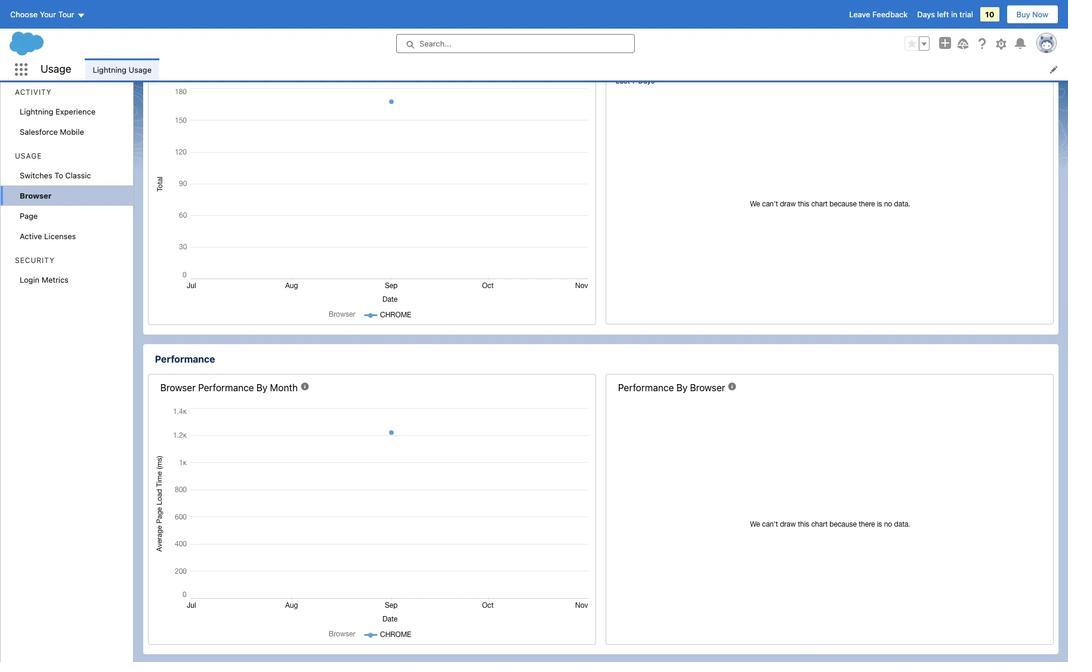 Task type: locate. For each thing, give the bounding box(es) containing it.
in
[[951, 10, 958, 19]]

experience
[[56, 107, 96, 116]]

0 vertical spatial lightning
[[93, 65, 126, 74]]

trial
[[960, 10, 973, 19]]

performance
[[155, 354, 215, 365], [198, 382, 254, 393], [618, 382, 674, 393]]

by
[[228, 63, 239, 73], [256, 382, 268, 393], [676, 382, 688, 393]]

days
[[917, 10, 935, 19], [638, 76, 655, 85]]

active
[[20, 232, 42, 241]]

10
[[985, 10, 994, 19]]

1 vertical spatial month
[[270, 382, 298, 393]]

lightning experience
[[20, 107, 96, 116]]

0 vertical spatial days
[[917, 10, 935, 19]]

0 vertical spatial month
[[242, 63, 270, 73]]

group
[[905, 36, 930, 51]]

0 horizontal spatial lightning
[[20, 107, 53, 116]]

security
[[15, 256, 55, 265]]

buy now
[[1017, 10, 1048, 19]]

browser for browser usage by month
[[160, 63, 196, 73]]

lightning usage link
[[86, 58, 159, 81]]

lightning inside list
[[93, 65, 126, 74]]

lightning for lightning usage
[[93, 65, 126, 74]]

lightning down activity
[[20, 107, 53, 116]]

0 horizontal spatial month
[[242, 63, 270, 73]]

left
[[937, 10, 949, 19]]

mobile
[[60, 127, 84, 137]]

choose your tour button
[[10, 5, 86, 24]]

browser for browser
[[20, 191, 52, 201]]

feedback
[[872, 10, 908, 19]]

performance by browser
[[618, 382, 725, 393]]

1 horizontal spatial by
[[256, 382, 268, 393]]

1 horizontal spatial lightning
[[93, 65, 126, 74]]

1 vertical spatial days
[[638, 76, 655, 85]]

browser performance by month
[[160, 382, 298, 393]]

search...
[[420, 39, 451, 48]]

classic
[[65, 171, 91, 180]]

switches
[[20, 171, 52, 180]]

browser usage by month
[[160, 63, 270, 73]]

by for performance
[[256, 382, 268, 393]]

lightning up experience
[[93, 65, 126, 74]]

days right 7
[[638, 76, 655, 85]]

1 horizontal spatial month
[[270, 382, 298, 393]]

usage inside list
[[129, 65, 152, 74]]

days left left
[[917, 10, 935, 19]]

usage
[[155, 34, 184, 45], [198, 63, 226, 73], [41, 63, 71, 75], [129, 65, 152, 74], [15, 152, 42, 161]]

month
[[242, 63, 270, 73], [270, 382, 298, 393]]

1 horizontal spatial days
[[917, 10, 935, 19]]

days left in trial
[[917, 10, 973, 19]]

performance for performance
[[155, 354, 215, 365]]

performance for performance by browser
[[618, 382, 674, 393]]

to
[[54, 171, 63, 180]]

browser
[[160, 63, 196, 73], [20, 191, 52, 201], [160, 382, 196, 393], [690, 382, 725, 393]]

lightning
[[93, 65, 126, 74], [20, 107, 53, 116]]

0 horizontal spatial by
[[228, 63, 239, 73]]

lightning usage
[[93, 65, 152, 74]]

1 vertical spatial lightning
[[20, 107, 53, 116]]



Task type: vqa. For each thing, say whether or not it's contained in the screenshot.
The Security at the left top of the page
yes



Task type: describe. For each thing, give the bounding box(es) containing it.
active licenses
[[20, 232, 76, 241]]

month for browser performance by month
[[270, 382, 298, 393]]

lightning usage list
[[86, 58, 1068, 81]]

page
[[20, 211, 38, 221]]

2 horizontal spatial by
[[676, 382, 688, 393]]

salesforce
[[20, 127, 58, 137]]

now
[[1032, 10, 1048, 19]]

buy
[[1017, 10, 1030, 19]]

activity
[[15, 88, 52, 97]]

last 7 days
[[616, 76, 655, 85]]

buy now button
[[1006, 5, 1059, 24]]

licenses
[[44, 232, 76, 241]]

login metrics
[[20, 275, 69, 285]]

month for browser usage by month
[[242, 63, 270, 73]]

search... button
[[396, 34, 635, 53]]

metrics
[[42, 275, 69, 285]]

last
[[616, 76, 630, 85]]

choose your tour
[[10, 10, 74, 19]]

switches to classic
[[20, 171, 91, 180]]

salesforce mobile
[[20, 127, 84, 137]]

leave
[[849, 10, 870, 19]]

browser for browser performance by month
[[160, 382, 196, 393]]

lightning for lightning experience
[[20, 107, 53, 116]]

choose
[[10, 10, 38, 19]]

0 horizontal spatial days
[[638, 76, 655, 85]]

your
[[40, 10, 56, 19]]

by for usage
[[228, 63, 239, 73]]

leave feedback link
[[849, 10, 908, 19]]

leave feedback
[[849, 10, 908, 19]]

login
[[20, 275, 39, 285]]

tour
[[58, 10, 74, 19]]

7
[[632, 76, 636, 85]]



